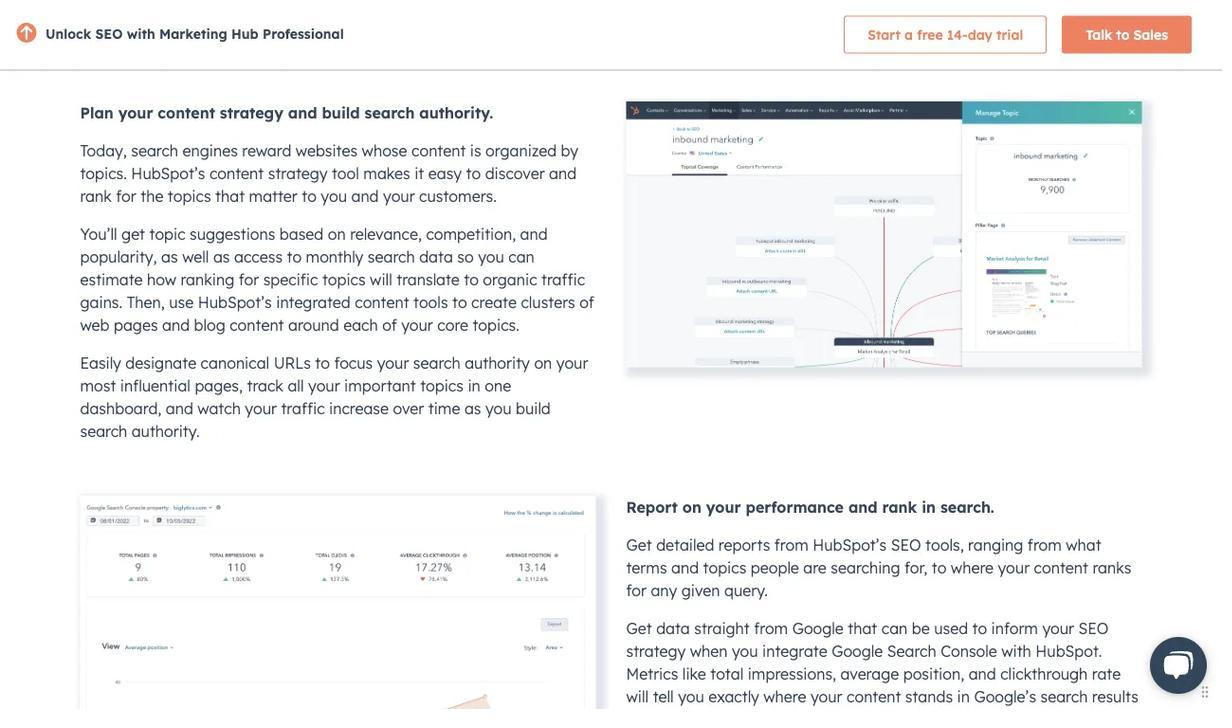 Task type: locate. For each thing, give the bounding box(es) containing it.
any
[[651, 581, 677, 600]]

google's
[[974, 687, 1036, 706]]

on up monthly
[[328, 225, 346, 244]]

will inside you'll get topic suggestions based on relevance, competition, and popularity, as well as access to monthly search data so you can estimate how ranking for specific topics will translate to organic traffic gains. then, use hubspot's integrated content tools to create clusters of web pages and blog content around each of your core topics.
[[370, 270, 392, 289]]

2 horizontal spatial in
[[957, 687, 970, 706]]

1 vertical spatial strategy
[[268, 164, 328, 183]]

will
[[370, 270, 392, 289], [626, 687, 649, 706]]

0 vertical spatial data
[[419, 247, 453, 266]]

0 horizontal spatial traffic
[[281, 399, 325, 418]]

inform
[[991, 619, 1038, 638]]

where down ranging
[[951, 558, 994, 577]]

can inside you'll get topic suggestions based on relevance, competition, and popularity, as well as access to monthly search data so you can estimate how ranking for specific topics will translate to organic traffic gains. then, use hubspot's integrated content tools to create clusters of web pages and blog content around each of your core topics.
[[508, 247, 535, 266]]

0 horizontal spatial data
[[419, 247, 453, 266]]

by
[[561, 141, 578, 160]]

build down authority
[[516, 399, 551, 418]]

in right stands
[[957, 687, 970, 706]]

1 get from the top
[[626, 536, 652, 555]]

topics down reports
[[703, 558, 746, 577]]

1 vertical spatial hubspot's
[[198, 293, 272, 312]]

where down impressions,
[[763, 687, 806, 706]]

1 vertical spatial in
[[922, 498, 936, 517]]

what
[[1066, 536, 1101, 555]]

to down is
[[466, 164, 481, 183]]

for inside get detailed reports from hubspot's seo tools, ranging from what terms and topics people are searching for, to where your content ranks for any given query.
[[626, 581, 646, 600]]

traffic
[[541, 270, 585, 289], [281, 399, 325, 418]]

2 get from the top
[[626, 619, 652, 638]]

strategy inside today, search engines reward websites whose content is organized by topics. hubspot's content strategy tool makes it easy to discover and rank for the topics that matter to you and your customers.
[[268, 164, 328, 183]]

0 vertical spatial hubspot's
[[131, 164, 205, 183]]

your down the makes
[[383, 187, 415, 206]]

based
[[280, 225, 324, 244]]

0 vertical spatial google
[[792, 619, 844, 638]]

is
[[470, 141, 481, 160]]

1 horizontal spatial data
[[656, 619, 690, 638]]

search.
[[940, 498, 994, 517]]

1 vertical spatial with
[[1001, 642, 1031, 661]]

watch
[[198, 399, 241, 418]]

will left tell
[[626, 687, 649, 706]]

1 horizontal spatial will
[[626, 687, 649, 706]]

rank up for,
[[882, 498, 917, 517]]

0 horizontal spatial seo
[[95, 26, 123, 42]]

terms
[[626, 558, 667, 577]]

1 vertical spatial can
[[881, 619, 908, 638]]

0 vertical spatial build
[[322, 103, 360, 122]]

searching
[[831, 558, 900, 577]]

discover
[[485, 164, 545, 183]]

1 vertical spatial rank
[[882, 498, 917, 517]]

as
[[161, 247, 178, 266], [213, 247, 230, 266], [464, 399, 481, 418]]

google up integrate
[[792, 619, 844, 638]]

influential
[[120, 376, 190, 395]]

to right the matter
[[302, 187, 317, 206]]

traffic inside you'll get topic suggestions based on relevance, competition, and popularity, as well as access to monthly search data so you can estimate how ranking for specific topics will translate to organic traffic gains. then, use hubspot's integrated content tools to create clusters of web pages and blog content around each of your core topics.
[[541, 270, 585, 289]]

to right urls
[[315, 354, 330, 373]]

your right the plan
[[118, 103, 153, 122]]

engines
[[183, 141, 238, 160]]

topics
[[168, 187, 211, 206], [322, 270, 366, 289], [420, 376, 464, 395], [703, 558, 746, 577]]

2 horizontal spatial on
[[682, 498, 701, 517]]

search down relevance,
[[368, 247, 415, 266]]

ranking
[[181, 270, 234, 289]]

seo up for,
[[891, 536, 921, 555]]

1 vertical spatial that
[[848, 619, 877, 638]]

1 horizontal spatial on
[[534, 354, 552, 373]]

0 vertical spatial get
[[626, 536, 652, 555]]

1 horizontal spatial with
[[1001, 642, 1031, 661]]

2 horizontal spatial seo
[[1078, 619, 1109, 638]]

your
[[118, 103, 153, 122], [383, 187, 415, 206], [401, 316, 433, 335], [377, 354, 409, 373], [556, 354, 588, 373], [308, 376, 340, 395], [245, 399, 277, 418], [706, 498, 741, 517], [998, 558, 1030, 577], [1042, 619, 1074, 638], [810, 687, 842, 706]]

0 horizontal spatial on
[[328, 225, 346, 244]]

content down engines
[[209, 164, 264, 183]]

to up specific
[[287, 247, 302, 266]]

in left one
[[468, 376, 480, 395]]

you down tool
[[321, 187, 347, 206]]

your inside get detailed reports from hubspot's seo tools, ranging from what terms and topics people are searching for, to where your content ranks for any given query.
[[998, 558, 1030, 577]]

for,
[[904, 558, 927, 577]]

hubspot's inside you'll get topic suggestions based on relevance, competition, and popularity, as well as access to monthly search data so you can estimate how ranking for specific topics will translate to organic traffic gains. then, use hubspot's integrated content tools to create clusters of web pages and blog content around each of your core topics.
[[198, 293, 272, 312]]

clickthrough
[[1000, 665, 1088, 683]]

2 vertical spatial in
[[957, 687, 970, 706]]

search down clickthrough
[[1040, 687, 1088, 706]]

impressions,
[[748, 665, 836, 683]]

with down inform
[[1001, 642, 1031, 661]]

get up the terms
[[626, 536, 652, 555]]

hubspot's inside today, search engines reward websites whose content is organized by topics. hubspot's content strategy tool makes it easy to discover and rank for the topics that matter to you and your customers.
[[131, 164, 205, 183]]

and inside easily designate canonical urls to focus your search authority on your most influential pages, track all your important topics in one dashboard, and watch your traffic increase over time as you build search authority.
[[166, 399, 193, 418]]

content up each
[[355, 293, 409, 312]]

2 vertical spatial strategy
[[626, 642, 686, 661]]

get inside get data straight from google that can be used to inform your seo strategy when you integrate google search console with hubspot. metrics like total impressions, average position, and clickthrough rate will tell you exactly where your content stands in google's search resu
[[626, 619, 652, 638]]

seo up hubspot.
[[1078, 619, 1109, 638]]

strategy inside get data straight from google that can be used to inform your seo strategy when you integrate google search console with hubspot. metrics like total impressions, average position, and clickthrough rate will tell you exactly where your content stands in google's search resu
[[626, 642, 686, 661]]

get data straight from google that can be used to inform your seo strategy when you integrate google search console with hubspot. metrics like total impressions, average position, and clickthrough rate will tell you exactly where your content stands in google's search resu
[[626, 619, 1138, 709]]

0 vertical spatial traffic
[[541, 270, 585, 289]]

1 horizontal spatial that
[[848, 619, 877, 638]]

total
[[710, 665, 743, 683]]

ranging
[[968, 536, 1023, 555]]

0 vertical spatial can
[[508, 247, 535, 266]]

to down so
[[464, 270, 479, 289]]

strategy up the matter
[[268, 164, 328, 183]]

designate
[[125, 354, 196, 373]]

1 vertical spatial where
[[763, 687, 806, 706]]

0 vertical spatial authority.
[[419, 103, 493, 122]]

traffic up clusters
[[541, 270, 585, 289]]

rate
[[1092, 665, 1121, 683]]

2 vertical spatial for
[[626, 581, 646, 600]]

well
[[182, 247, 209, 266]]

as down suggestions
[[213, 247, 230, 266]]

data down any at bottom right
[[656, 619, 690, 638]]

0 vertical spatial with
[[127, 26, 155, 42]]

get down any at bottom right
[[626, 619, 652, 638]]

14-
[[947, 26, 968, 43]]

for inside today, search engines reward websites whose content is organized by topics. hubspot's content strategy tool makes it easy to discover and rank for the topics that matter to you and your customers.
[[116, 187, 136, 206]]

to right for,
[[932, 558, 947, 577]]

traffic down all
[[281, 399, 325, 418]]

on up "detailed"
[[682, 498, 701, 517]]

your up important
[[377, 354, 409, 373]]

get inside get detailed reports from hubspot's seo tools, ranging from what terms and topics people are searching for, to where your content ranks for any given query.
[[626, 536, 652, 555]]

for left the
[[116, 187, 136, 206]]

topics right the
[[168, 187, 211, 206]]

0 vertical spatial rank
[[80, 187, 112, 206]]

0 vertical spatial will
[[370, 270, 392, 289]]

1 vertical spatial seo
[[891, 536, 921, 555]]

rank up you'll
[[80, 187, 112, 206]]

will down relevance,
[[370, 270, 392, 289]]

used
[[934, 619, 968, 638]]

as down 'topic'
[[161, 247, 178, 266]]

content
[[158, 103, 215, 122], [411, 141, 466, 160], [209, 164, 264, 183], [355, 293, 409, 312], [230, 316, 284, 335], [1034, 558, 1088, 577], [847, 687, 901, 706]]

hubspot's up the
[[131, 164, 205, 183]]

0 horizontal spatial for
[[116, 187, 136, 206]]

0 horizontal spatial in
[[468, 376, 480, 395]]

can inside get data straight from google that can be used to inform your seo strategy when you integrate google search console with hubspot. metrics like total impressions, average position, and clickthrough rate will tell you exactly where your content stands in google's search resu
[[881, 619, 908, 638]]

matter
[[249, 187, 298, 206]]

google
[[792, 619, 844, 638], [832, 642, 883, 661]]

to inside get detailed reports from hubspot's seo tools, ranging from what terms and topics people are searching for, to where your content ranks for any given query.
[[932, 558, 947, 577]]

1 horizontal spatial build
[[516, 399, 551, 418]]

like
[[682, 665, 706, 683]]

0 horizontal spatial authority.
[[132, 422, 200, 441]]

rank inside today, search engines reward websites whose content is organized by topics. hubspot's content strategy tool makes it easy to discover and rank for the topics that matter to you and your customers.
[[80, 187, 112, 206]]

strategy
[[220, 103, 283, 122], [268, 164, 328, 183], [626, 642, 686, 661]]

1 vertical spatial get
[[626, 619, 652, 638]]

where inside get data straight from google that can be used to inform your seo strategy when you integrate google search console with hubspot. metrics like total impressions, average position, and clickthrough rate will tell you exactly where your content stands in google's search resu
[[763, 687, 806, 706]]

1 horizontal spatial as
[[213, 247, 230, 266]]

1 horizontal spatial for
[[239, 270, 259, 289]]

strategy for today,
[[268, 164, 328, 183]]

strategy up metrics
[[626, 642, 686, 661]]

0 vertical spatial topics.
[[80, 164, 127, 183]]

for
[[116, 187, 136, 206], [239, 270, 259, 289], [626, 581, 646, 600]]

0 vertical spatial of
[[579, 293, 594, 312]]

0 horizontal spatial of
[[382, 316, 397, 335]]

topics. down the today,
[[80, 164, 127, 183]]

as inside easily designate canonical urls to focus your search authority on your most influential pages, track all your important topics in one dashboard, and watch your traffic increase over time as you build search authority.
[[464, 399, 481, 418]]

your up reports
[[706, 498, 741, 517]]

authority. inside easily designate canonical urls to focus your search authority on your most influential pages, track all your important topics in one dashboard, and watch your traffic increase over time as you build search authority.
[[132, 422, 200, 441]]

you right so
[[478, 247, 504, 266]]

can left be on the right
[[881, 619, 908, 638]]

1 horizontal spatial traffic
[[541, 270, 585, 289]]

can up organic
[[508, 247, 535, 266]]

as right time
[[464, 399, 481, 418]]

from inside get data straight from google that can be used to inform your seo strategy when you integrate google search console with hubspot. metrics like total impressions, average position, and clickthrough rate will tell you exactly where your content stands in google's search resu
[[754, 619, 788, 638]]

1 vertical spatial will
[[626, 687, 649, 706]]

strategy for get
[[626, 642, 686, 661]]

topics inside get detailed reports from hubspot's seo tools, ranging from what terms and topics people are searching for, to where your content ranks for any given query.
[[703, 558, 746, 577]]

seo right unlock
[[95, 26, 123, 42]]

from up integrate
[[754, 619, 788, 638]]

in
[[468, 376, 480, 395], [922, 498, 936, 517], [957, 687, 970, 706]]

topics. down create
[[473, 316, 519, 335]]

position,
[[903, 665, 964, 683]]

then,
[[127, 293, 165, 312]]

seo inside get detailed reports from hubspot's seo tools, ranging from what terms and topics people are searching for, to where your content ranks for any given query.
[[891, 536, 921, 555]]

topics down monthly
[[322, 270, 366, 289]]

on
[[328, 225, 346, 244], [534, 354, 552, 373], [682, 498, 701, 517]]

the
[[141, 187, 163, 206]]

you down one
[[485, 399, 512, 418]]

time
[[428, 399, 460, 418]]

0 horizontal spatial that
[[215, 187, 245, 206]]

that up suggestions
[[215, 187, 245, 206]]

0 vertical spatial seo
[[95, 26, 123, 42]]

2 vertical spatial hubspot's
[[813, 536, 887, 555]]

with
[[127, 26, 155, 42], [1001, 642, 1031, 661]]

your down ranging
[[998, 558, 1030, 577]]

seo inside get data straight from google that can be used to inform your seo strategy when you integrate google search console with hubspot. metrics like total impressions, average position, and clickthrough rate will tell you exactly where your content stands in google's search resu
[[1078, 619, 1109, 638]]

access
[[234, 247, 283, 266]]

on right authority
[[534, 354, 552, 373]]

track
[[247, 376, 283, 395]]

1 vertical spatial on
[[534, 354, 552, 373]]

topic
[[149, 225, 185, 244]]

0 horizontal spatial rank
[[80, 187, 112, 206]]

with left marketing
[[127, 26, 155, 42]]

topics up time
[[420, 376, 464, 395]]

1 vertical spatial build
[[516, 399, 551, 418]]

2 vertical spatial seo
[[1078, 619, 1109, 638]]

0 vertical spatial on
[[328, 225, 346, 244]]

build up websites
[[322, 103, 360, 122]]

1 vertical spatial traffic
[[281, 399, 325, 418]]

from for topics
[[774, 536, 808, 555]]

that up the average
[[848, 619, 877, 638]]

your down tools
[[401, 316, 433, 335]]

1 vertical spatial of
[[382, 316, 397, 335]]

increase
[[329, 399, 389, 418]]

1 vertical spatial data
[[656, 619, 690, 638]]

0 vertical spatial where
[[951, 558, 994, 577]]

get for get data straight from google that can be used to inform your seo strategy when you integrate google search console with hubspot. metrics like total impressions, average position, and clickthrough rate will tell you exactly where your content stands in google's search resu
[[626, 619, 652, 638]]

1 vertical spatial authority.
[[132, 422, 200, 441]]

2 vertical spatial on
[[682, 498, 701, 517]]

hubspot's up 'blog' at the left of page
[[198, 293, 272, 312]]

1 horizontal spatial seo
[[891, 536, 921, 555]]

authority. down influential
[[132, 422, 200, 441]]

content inside get detailed reports from hubspot's seo tools, ranging from what terms and topics people are searching for, to where your content ranks for any given query.
[[1034, 558, 1088, 577]]

of right clusters
[[579, 293, 594, 312]]

for for report
[[626, 581, 646, 600]]

in inside get data straight from google that can be used to inform your seo strategy when you integrate google search console with hubspot. metrics like total impressions, average position, and clickthrough rate will tell you exactly where your content stands in google's search resu
[[957, 687, 970, 706]]

0 horizontal spatial where
[[763, 687, 806, 706]]

1 horizontal spatial where
[[951, 558, 994, 577]]

for down the terms
[[626, 581, 646, 600]]

reward
[[242, 141, 291, 160]]

1 horizontal spatial topics.
[[473, 316, 519, 335]]

all
[[288, 376, 304, 395]]

most
[[80, 376, 116, 395]]

from for seo
[[754, 619, 788, 638]]

0 vertical spatial in
[[468, 376, 480, 395]]

0 horizontal spatial can
[[508, 247, 535, 266]]

data inside you'll get topic suggestions based on relevance, competition, and popularity, as well as access to monthly search data so you can estimate how ranking for specific topics will translate to organic traffic gains. then, use hubspot's integrated content tools to create clusters of web pages and blog content around each of your core topics.
[[419, 247, 453, 266]]

get
[[121, 225, 145, 244]]

2 horizontal spatial as
[[464, 399, 481, 418]]

from up people
[[774, 536, 808, 555]]

makes
[[363, 164, 410, 183]]

0 vertical spatial that
[[215, 187, 245, 206]]

authority. up is
[[419, 103, 493, 122]]

search inside get data straight from google that can be used to inform your seo strategy when you integrate google search console with hubspot. metrics like total impressions, average position, and clickthrough rate will tell you exactly where your content stands in google's search resu
[[1040, 687, 1088, 706]]

get
[[626, 536, 652, 555], [626, 619, 652, 638]]

google up the average
[[832, 642, 883, 661]]

you
[[321, 187, 347, 206], [478, 247, 504, 266], [485, 399, 512, 418], [732, 642, 758, 661], [678, 687, 704, 706]]

web
[[80, 316, 109, 335]]

for down "access"
[[239, 270, 259, 289]]

data up translate
[[419, 247, 453, 266]]

to up console
[[972, 619, 987, 638]]

and up searching
[[848, 498, 878, 517]]

data
[[419, 247, 453, 266], [656, 619, 690, 638]]

you'll
[[80, 225, 117, 244]]

0 horizontal spatial will
[[370, 270, 392, 289]]

and down influential
[[166, 399, 193, 418]]

1 vertical spatial topics.
[[473, 316, 519, 335]]

blog
[[194, 316, 225, 335]]

1 horizontal spatial can
[[881, 619, 908, 638]]

and down console
[[969, 665, 996, 683]]

0 horizontal spatial topics.
[[80, 164, 127, 183]]

hubspot's up searching
[[813, 536, 887, 555]]

2 horizontal spatial for
[[626, 581, 646, 600]]

that
[[215, 187, 245, 206], [848, 619, 877, 638]]

search up the
[[131, 141, 178, 160]]

on inside you'll get topic suggestions based on relevance, competition, and popularity, as well as access to monthly search data so you can estimate how ranking for specific topics will translate to organic traffic gains. then, use hubspot's integrated content tools to create clusters of web pages and blog content around each of your core topics.
[[328, 225, 346, 244]]

data inside get data straight from google that can be used to inform your seo strategy when you integrate google search console with hubspot. metrics like total impressions, average position, and clickthrough rate will tell you exactly where your content stands in google's search resu
[[656, 619, 690, 638]]

strategy up reward
[[220, 103, 283, 122]]

1 vertical spatial for
[[239, 270, 259, 289]]

topics inside you'll get topic suggestions based on relevance, competition, and popularity, as well as access to monthly search data so you can estimate how ranking for specific topics will translate to organic traffic gains. then, use hubspot's integrated content tools to create clusters of web pages and blog content around each of your core topics.
[[322, 270, 366, 289]]

1 horizontal spatial rank
[[882, 498, 917, 517]]

0 vertical spatial for
[[116, 187, 136, 206]]

of right each
[[382, 316, 397, 335]]

hubspot's
[[131, 164, 205, 183], [198, 293, 272, 312], [813, 536, 887, 555]]

you inside today, search engines reward websites whose content is organized by topics. hubspot's content strategy tool makes it easy to discover and rank for the topics that matter to you and your customers.
[[321, 187, 347, 206]]

in left search. on the bottom right
[[922, 498, 936, 517]]

and down "detailed"
[[671, 558, 699, 577]]

competition,
[[426, 225, 516, 244]]

and up organic
[[520, 225, 548, 244]]



Task type: describe. For each thing, give the bounding box(es) containing it.
gains.
[[80, 293, 122, 312]]

websites
[[296, 141, 358, 160]]

topics. inside today, search engines reward websites whose content is organized by topics. hubspot's content strategy tool makes it easy to discover and rank for the topics that matter to you and your customers.
[[80, 164, 127, 183]]

search inside today, search engines reward websites whose content is organized by topics. hubspot's content strategy tool makes it easy to discover and rank for the topics that matter to you and your customers.
[[131, 141, 178, 160]]

content up engines
[[158, 103, 215, 122]]

plan
[[80, 103, 114, 122]]

translate
[[397, 270, 460, 289]]

tell
[[653, 687, 674, 706]]

report
[[626, 498, 678, 517]]

marketing
[[159, 26, 227, 42]]

tool
[[332, 164, 359, 183]]

your up hubspot.
[[1042, 619, 1074, 638]]

topics inside today, search engines reward websites whose content is organized by topics. hubspot's content strategy tool makes it easy to discover and rank for the topics that matter to you and your customers.
[[168, 187, 211, 206]]

you inside you'll get topic suggestions based on relevance, competition, and popularity, as well as access to monthly search data so you can estimate how ranking for specific topics will translate to organic traffic gains. then, use hubspot's integrated content tools to create clusters of web pages and blog content around each of your core topics.
[[478, 247, 504, 266]]

1 horizontal spatial of
[[579, 293, 594, 312]]

easily
[[80, 354, 121, 373]]

organized
[[485, 141, 557, 160]]

are
[[803, 558, 827, 577]]

reports
[[718, 536, 770, 555]]

popularity,
[[80, 247, 157, 266]]

create
[[471, 293, 517, 312]]

you'll get topic suggestions based on relevance, competition, and popularity, as well as access to monthly search data so you can estimate how ranking for specific topics will translate to organic traffic gains. then, use hubspot's integrated content tools to create clusters of web pages and blog content around each of your core topics.
[[80, 225, 594, 335]]

exactly
[[708, 687, 759, 706]]

topics inside easily designate canonical urls to focus your search authority on your most influential pages, track all your important topics in one dashboard, and watch your traffic increase over time as you build search authority.
[[420, 376, 464, 395]]

start a free 14-day trial
[[868, 26, 1023, 43]]

traffic inside easily designate canonical urls to focus your search authority on your most influential pages, track all your important topics in one dashboard, and watch your traffic increase over time as you build search authority.
[[281, 399, 325, 418]]

talk
[[1086, 26, 1112, 43]]

average
[[840, 665, 899, 683]]

get detailed reports from hubspot's seo tools, ranging from what terms and topics people are searching for, to where your content ranks for any given query.
[[626, 536, 1131, 600]]

unlock seo with marketing hub professional
[[46, 26, 344, 42]]

search inside you'll get topic suggestions based on relevance, competition, and popularity, as well as access to monthly search data so you can estimate how ranking for specific topics will translate to organic traffic gains. then, use hubspot's integrated content tools to create clusters of web pages and blog content around each of your core topics.
[[368, 247, 415, 266]]

use
[[169, 293, 194, 312]]

to up core
[[452, 293, 467, 312]]

where inside get detailed reports from hubspot's seo tools, ranging from what terms and topics people are searching for, to where your content ranks for any given query.
[[951, 558, 994, 577]]

your down clusters
[[556, 354, 588, 373]]

over
[[393, 399, 424, 418]]

given
[[681, 581, 720, 600]]

customers.
[[419, 187, 497, 206]]

to inside get data straight from google that can be used to inform your seo strategy when you integrate google search console with hubspot. metrics like total impressions, average position, and clickthrough rate will tell you exactly where your content stands in google's search resu
[[972, 619, 987, 638]]

from left what
[[1028, 536, 1062, 555]]

whose
[[362, 141, 407, 160]]

0 horizontal spatial as
[[161, 247, 178, 266]]

for inside you'll get topic suggestions based on relevance, competition, and popularity, as well as access to monthly search data so you can estimate how ranking for specific topics will translate to organic traffic gains. then, use hubspot's integrated content tools to create clusters of web pages and blog content around each of your core topics.
[[239, 270, 259, 289]]

content up canonical
[[230, 316, 284, 335]]

with inside get data straight from google that can be used to inform your seo strategy when you integrate google search console with hubspot. metrics like total impressions, average position, and clickthrough rate will tell you exactly where your content stands in google's search resu
[[1001, 642, 1031, 661]]

topics. inside you'll get topic suggestions based on relevance, competition, and popularity, as well as access to monthly search data so you can estimate how ranking for specific topics will translate to organic traffic gains. then, use hubspot's integrated content tools to create clusters of web pages and blog content around each of your core topics.
[[473, 316, 519, 335]]

talk to sales
[[1086, 26, 1168, 43]]

start
[[868, 26, 901, 43]]

one
[[485, 376, 511, 395]]

for for plan
[[116, 187, 136, 206]]

unlock
[[46, 26, 91, 42]]

talk to sales button
[[1062, 16, 1192, 54]]

search down core
[[413, 354, 460, 373]]

today,
[[80, 141, 127, 160]]

tools,
[[925, 536, 964, 555]]

to inside button
[[1116, 26, 1130, 43]]

chat widget region
[[1120, 618, 1222, 709]]

easily designate canonical urls to focus your search authority on your most influential pages, track all your important topics in one dashboard, and watch your traffic increase over time as you build search authority.
[[80, 354, 588, 441]]

1 horizontal spatial authority.
[[419, 103, 493, 122]]

your inside you'll get topic suggestions based on relevance, competition, and popularity, as well as access to monthly search data so you can estimate how ranking for specific topics will translate to organic traffic gains. then, use hubspot's integrated content tools to create clusters of web pages and blog content around each of your core topics.
[[401, 316, 433, 335]]

and inside get detailed reports from hubspot's seo tools, ranging from what terms and topics people are searching for, to where your content ranks for any given query.
[[671, 558, 699, 577]]

on inside easily designate canonical urls to focus your search authority on your most influential pages, track all your important topics in one dashboard, and watch your traffic increase over time as you build search authority.
[[534, 354, 552, 373]]

your down track
[[245, 399, 277, 418]]

and down by
[[549, 164, 577, 183]]

search
[[887, 642, 936, 661]]

professional
[[263, 26, 344, 42]]

will inside get data straight from google that can be used to inform your seo strategy when you integrate google search console with hubspot. metrics like total impressions, average position, and clickthrough rate will tell you exactly where your content stands in google's search resu
[[626, 687, 649, 706]]

search up the whose
[[365, 103, 415, 122]]

that inside get data straight from google that can be used to inform your seo strategy when you integrate google search console with hubspot. metrics like total impressions, average position, and clickthrough rate will tell you exactly where your content stands in google's search resu
[[848, 619, 877, 638]]

0 horizontal spatial with
[[127, 26, 155, 42]]

that inside today, search engines reward websites whose content is organized by topics. hubspot's content strategy tool makes it easy to discover and rank for the topics that matter to you and your customers.
[[215, 187, 245, 206]]

it
[[414, 164, 424, 183]]

content inside get data straight from google that can be used to inform your seo strategy when you integrate google search console with hubspot. metrics like total impressions, average position, and clickthrough rate will tell you exactly where your content stands in google's search resu
[[847, 687, 901, 706]]

1 horizontal spatial in
[[922, 498, 936, 517]]

hub
[[231, 26, 259, 42]]

report on your performance and rank in search.
[[626, 498, 994, 517]]

organic
[[483, 270, 537, 289]]

your right all
[[308, 376, 340, 395]]

plan your content strategy and build search authority.
[[80, 103, 493, 122]]

search down dashboard,
[[80, 422, 127, 441]]

1 vertical spatial google
[[832, 642, 883, 661]]

your down impressions,
[[810, 687, 842, 706]]

authority
[[465, 354, 530, 373]]

hubspot's inside get detailed reports from hubspot's seo tools, ranging from what terms and topics people are searching for, to where your content ranks for any given query.
[[813, 536, 887, 555]]

free
[[917, 26, 943, 43]]

straight
[[694, 619, 750, 638]]

query.
[[724, 581, 768, 600]]

sales
[[1133, 26, 1168, 43]]

metrics
[[626, 665, 678, 683]]

and down tool
[[351, 187, 379, 206]]

you down the like
[[678, 687, 704, 706]]

important
[[344, 376, 416, 395]]

relevance,
[[350, 225, 422, 244]]

trial
[[996, 26, 1023, 43]]

pages,
[[195, 376, 243, 395]]

start a free 14-day trial button
[[844, 16, 1047, 54]]

pages
[[114, 316, 158, 335]]

be
[[912, 619, 930, 638]]

your inside today, search engines reward websites whose content is organized by topics. hubspot's content strategy tool makes it easy to discover and rank for the topics that matter to you and your customers.
[[383, 187, 415, 206]]

tools
[[413, 293, 448, 312]]

build inside easily designate canonical urls to focus your search authority on your most influential pages, track all your important topics in one dashboard, and watch your traffic increase over time as you build search authority.
[[516, 399, 551, 418]]

and down use
[[162, 316, 190, 335]]

suggestions
[[190, 225, 275, 244]]

to inside easily designate canonical urls to focus your search authority on your most influential pages, track all your important topics in one dashboard, and watch your traffic increase over time as you build search authority.
[[315, 354, 330, 373]]

ranks
[[1093, 558, 1131, 577]]

how
[[147, 270, 176, 289]]

you up total
[[732, 642, 758, 661]]

hubspot.
[[1036, 642, 1102, 661]]

performance
[[746, 498, 844, 517]]

today, search engines reward websites whose content is organized by topics. hubspot's content strategy tool makes it easy to discover and rank for the topics that matter to you and your customers.
[[80, 141, 578, 206]]

0 horizontal spatial build
[[322, 103, 360, 122]]

content up 'easy'
[[411, 141, 466, 160]]

and up websites
[[288, 103, 317, 122]]

so
[[457, 247, 474, 266]]

console
[[941, 642, 997, 661]]

around
[[288, 316, 339, 335]]

canonical
[[201, 354, 269, 373]]

0 vertical spatial strategy
[[220, 103, 283, 122]]

monthly
[[306, 247, 363, 266]]

estimate
[[80, 270, 143, 289]]

people
[[751, 558, 799, 577]]

get for get detailed reports from hubspot's seo tools, ranging from what terms and topics people are searching for, to where your content ranks for any given query.
[[626, 536, 652, 555]]

stands
[[905, 687, 953, 706]]

you inside easily designate canonical urls to focus your search authority on your most influential pages, track all your important topics in one dashboard, and watch your traffic increase over time as you build search authority.
[[485, 399, 512, 418]]

detailed
[[656, 536, 714, 555]]

clusters
[[521, 293, 575, 312]]

and inside get data straight from google that can be used to inform your seo strategy when you integrate google search console with hubspot. metrics like total impressions, average position, and clickthrough rate will tell you exactly where your content stands in google's search resu
[[969, 665, 996, 683]]

in inside easily designate canonical urls to focus your search authority on your most influential pages, track all your important topics in one dashboard, and watch your traffic increase over time as you build search authority.
[[468, 376, 480, 395]]



Task type: vqa. For each thing, say whether or not it's contained in the screenshot.
"43917789.hubspotpagebuilder.com"
no



